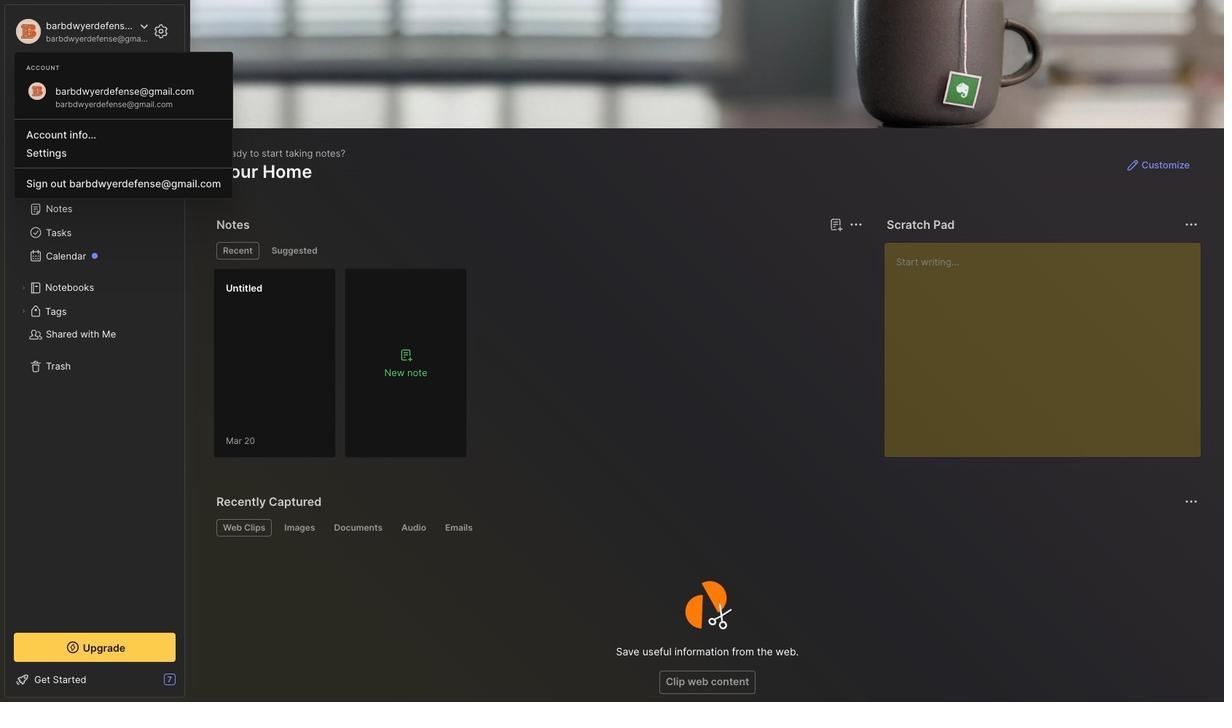 Task type: locate. For each thing, give the bounding box(es) containing it.
2 more actions field from the top
[[1182, 491, 1202, 512]]

More actions field
[[1182, 214, 1202, 235], [1182, 491, 1202, 512]]

1 more actions field from the top
[[1182, 214, 1202, 235]]

none search field inside main element
[[40, 72, 163, 90]]

more actions image
[[1183, 216, 1201, 233]]

settings image
[[152, 23, 170, 40]]

Help and Learning task checklist field
[[5, 668, 184, 691]]

Start writing… text field
[[897, 243, 1201, 445]]

click to collapse image
[[184, 675, 195, 693]]

0 vertical spatial more actions field
[[1182, 214, 1202, 235]]

tab
[[217, 242, 259, 260], [265, 242, 324, 260], [217, 519, 272, 537], [278, 519, 322, 537], [328, 519, 389, 537], [395, 519, 433, 537], [439, 519, 480, 537]]

1 vertical spatial tab list
[[217, 519, 1196, 537]]

None search field
[[40, 72, 163, 90]]

1 vertical spatial more actions field
[[1182, 491, 1202, 512]]

2 tab list from the top
[[217, 519, 1196, 537]]

tree inside main element
[[5, 142, 184, 620]]

tab list
[[217, 242, 861, 260], [217, 519, 1196, 537]]

row group
[[214, 268, 476, 467]]

tree
[[5, 142, 184, 620]]

0 vertical spatial tab list
[[217, 242, 861, 260]]



Task type: describe. For each thing, give the bounding box(es) containing it.
dropdown list menu
[[15, 113, 233, 192]]

Search text field
[[40, 74, 163, 88]]

expand tags image
[[19, 307, 28, 316]]

expand notebooks image
[[19, 284, 28, 292]]

main element
[[0, 0, 190, 702]]

1 tab list from the top
[[217, 242, 861, 260]]

more actions image
[[1183, 493, 1201, 510]]

Account field
[[14, 17, 149, 46]]



Task type: vqa. For each thing, say whether or not it's contained in the screenshot.
1st 'tab list' from the bottom of the page
yes



